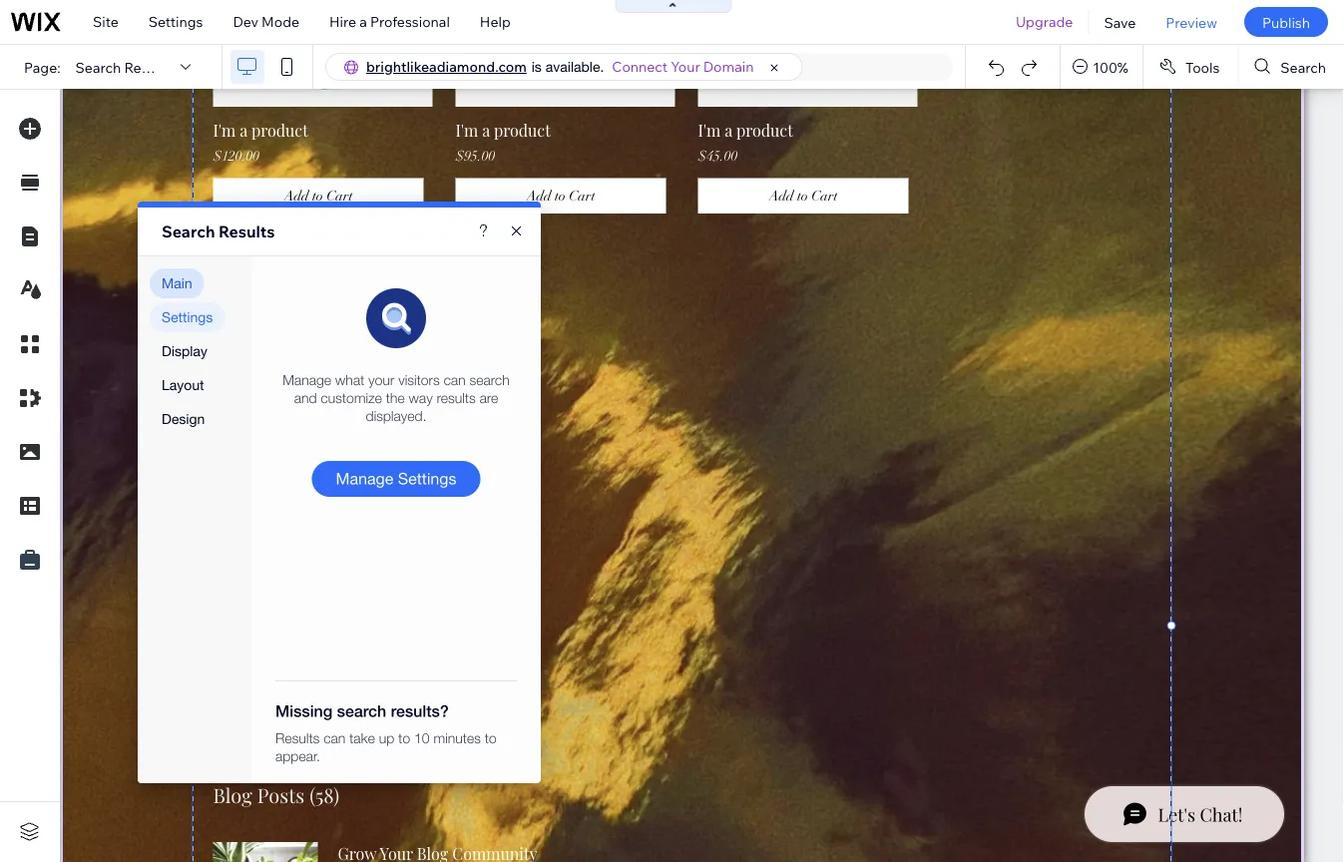 Task type: locate. For each thing, give the bounding box(es) containing it.
1 horizontal spatial results
[[219, 222, 275, 241]]

0 horizontal spatial results
[[124, 58, 172, 76]]

search button
[[1239, 45, 1344, 89]]

0 vertical spatial results
[[124, 58, 172, 76]]

save
[[1104, 13, 1136, 31]]

1 vertical spatial results
[[219, 222, 275, 241]]

your
[[671, 58, 700, 75]]

search
[[75, 58, 121, 76], [1281, 58, 1326, 76], [162, 222, 215, 241]]

publish button
[[1244, 7, 1328, 37]]

results
[[124, 58, 172, 76], [219, 222, 275, 241]]

0 horizontal spatial search
[[75, 58, 121, 76]]

0 vertical spatial settings
[[148, 13, 203, 30]]

tools button
[[1143, 45, 1238, 89]]

0 vertical spatial search results
[[75, 58, 172, 76]]

settings
[[148, 13, 203, 30], [336, 333, 391, 351]]

dev
[[233, 13, 258, 30]]

domain
[[703, 58, 754, 75]]

professional
[[370, 13, 450, 30]]

brightlikeadiamond.com
[[366, 58, 527, 75]]

100% button
[[1061, 45, 1142, 89]]

help
[[480, 13, 511, 30]]

search results
[[75, 58, 172, 76], [162, 222, 275, 241]]

2 horizontal spatial search
[[1281, 58, 1326, 76]]

0 horizontal spatial settings
[[148, 13, 203, 30]]

1 horizontal spatial settings
[[336, 333, 391, 351]]

hire a professional
[[329, 13, 450, 30]]

is available. connect your domain
[[532, 58, 754, 75]]



Task type: describe. For each thing, give the bounding box(es) containing it.
search inside search button
[[1281, 58, 1326, 76]]

tools
[[1185, 58, 1220, 76]]

hire
[[329, 13, 356, 30]]

upgrade
[[1016, 13, 1073, 30]]

publish
[[1262, 13, 1310, 31]]

1 vertical spatial search results
[[162, 222, 275, 241]]

1 horizontal spatial search
[[162, 222, 215, 241]]

available.
[[546, 58, 604, 75]]

1 vertical spatial settings
[[336, 333, 391, 351]]

is
[[532, 58, 542, 75]]

mode
[[262, 13, 299, 30]]

connect
[[612, 58, 668, 75]]

preview
[[1166, 13, 1217, 31]]

dev mode
[[233, 13, 299, 30]]

save button
[[1089, 0, 1151, 44]]

preview button
[[1151, 0, 1232, 44]]

a
[[360, 13, 367, 30]]

site
[[93, 13, 119, 30]]

100%
[[1093, 58, 1129, 76]]



Task type: vqa. For each thing, say whether or not it's contained in the screenshot.
Search Results
yes



